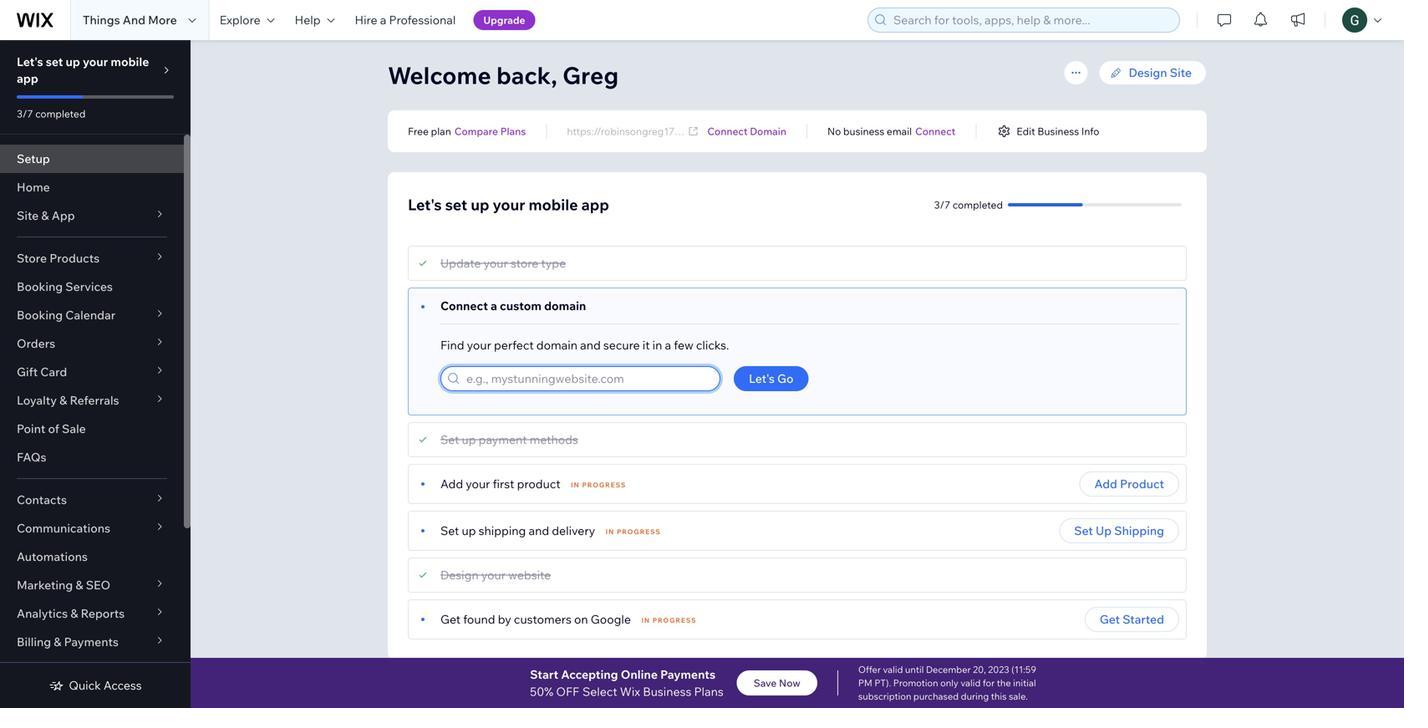 Task type: locate. For each thing, give the bounding box(es) containing it.
until
[[906, 664, 924, 676]]

2 horizontal spatial let's
[[749, 371, 775, 386]]

domain right perfect
[[537, 338, 578, 352]]

completed inside sidebar element
[[35, 107, 86, 120]]

0 vertical spatial a
[[380, 13, 387, 27]]

connect for connect domain
[[708, 125, 748, 138]]

0 horizontal spatial plans
[[501, 125, 526, 138]]

0 vertical spatial 3/7 completed
[[17, 107, 86, 120]]

& left the "reports"
[[71, 606, 78, 621]]

0 horizontal spatial completed
[[35, 107, 86, 120]]

domain for custom
[[544, 299, 586, 313]]

add inside "button"
[[1095, 477, 1118, 491]]

0 vertical spatial set
[[46, 54, 63, 69]]

app
[[17, 71, 38, 86], [582, 195, 609, 214]]

business down online
[[643, 684, 692, 699]]

connect left the domain
[[708, 125, 748, 138]]

in progress
[[571, 481, 627, 489], [606, 528, 661, 536], [642, 616, 697, 625]]

set left shipping
[[441, 523, 459, 538]]

get left started
[[1100, 612, 1121, 627]]

1 horizontal spatial valid
[[961, 677, 981, 689]]

get left found
[[441, 612, 461, 627]]

booking up orders
[[17, 308, 63, 322]]

seo
[[86, 578, 110, 592]]

in progress for add your first product
[[571, 481, 627, 489]]

in progress right google
[[642, 616, 697, 625]]

0 horizontal spatial 3/7
[[17, 107, 33, 120]]

valid up the during
[[961, 677, 981, 689]]

1 vertical spatial set
[[445, 195, 468, 214]]

design for design your website
[[441, 568, 479, 582]]

1 vertical spatial progress
[[617, 528, 661, 536]]

payment
[[479, 432, 527, 447]]

add left first
[[441, 477, 463, 491]]

get inside get started button
[[1100, 612, 1121, 627]]

1 vertical spatial in progress
[[606, 528, 661, 536]]

in progress for get found by customers on google
[[642, 616, 697, 625]]

domain up find your perfect domain and secure it in a few clicks.
[[544, 299, 586, 313]]

faqs link
[[0, 443, 184, 472]]

0 vertical spatial payments
[[64, 635, 119, 649]]

1 horizontal spatial and
[[580, 338, 601, 352]]

0 horizontal spatial wix
[[620, 684, 641, 699]]

product
[[517, 477, 561, 491]]

& for marketing
[[76, 578, 83, 592]]

1 vertical spatial and
[[529, 523, 549, 538]]

0 vertical spatial domain
[[544, 299, 586, 313]]

let's set up your mobile app up update your store type
[[408, 195, 609, 214]]

0 vertical spatial in progress
[[571, 481, 627, 489]]

get for get started
[[1100, 612, 1121, 627]]

in
[[653, 338, 663, 352]]

booking down store on the top left
[[17, 279, 63, 294]]

set up shipping and delivery
[[441, 523, 596, 538]]

3/7 down connect link
[[935, 199, 951, 211]]

clicks.
[[697, 338, 730, 352]]

1 horizontal spatial app
[[582, 195, 609, 214]]

sale
[[62, 421, 86, 436]]

& inside billing & payments popup button
[[54, 635, 61, 649]]

and
[[123, 13, 146, 27]]

3/7 completed
[[17, 107, 86, 120], [935, 199, 1003, 211]]

pt).
[[875, 677, 892, 689]]

valid up 'pt).'
[[883, 664, 904, 676]]

& inside loyalty & referrals popup button
[[59, 393, 67, 408]]

1 horizontal spatial plans
[[694, 684, 724, 699]]

1 horizontal spatial add
[[1095, 477, 1118, 491]]

sale.
[[1009, 691, 1028, 702]]

0 horizontal spatial and
[[529, 523, 549, 538]]

analytics & reports button
[[0, 600, 184, 628]]

1 horizontal spatial site
[[1170, 65, 1192, 80]]

1 vertical spatial payments
[[661, 667, 716, 682]]

a for professional
[[380, 13, 387, 27]]

things
[[83, 13, 120, 27]]

marketing & seo button
[[0, 571, 184, 600]]

your left website
[[482, 568, 506, 582]]

plans left with
[[694, 684, 724, 699]]

free plan compare plans
[[408, 125, 526, 138]]

card
[[40, 365, 67, 379]]

0 vertical spatial valid
[[883, 664, 904, 676]]

set left the payment
[[441, 432, 459, 447]]

contacts
[[17, 493, 67, 507]]

mobile down things and more
[[111, 54, 149, 69]]

1 horizontal spatial 3/7 completed
[[935, 199, 1003, 211]]

set left "up"
[[1075, 523, 1094, 538]]

progress right delivery
[[617, 528, 661, 536]]

business left "info" in the right top of the page
[[1038, 125, 1080, 138]]

mobile up the type
[[529, 195, 578, 214]]

set for set up shipping
[[1075, 523, 1094, 538]]

0 horizontal spatial let's set up your mobile app
[[17, 54, 149, 86]]

in for get found by customers on google
[[642, 616, 651, 625]]

1 add from the left
[[441, 477, 463, 491]]

1 horizontal spatial get
[[1100, 612, 1121, 627]]

app
[[52, 208, 75, 223]]

progress
[[582, 481, 627, 489], [617, 528, 661, 536], [653, 616, 697, 625]]

store products button
[[0, 244, 184, 273]]

gift card button
[[0, 358, 184, 386]]

a inside hire a professional link
[[380, 13, 387, 27]]

0 horizontal spatial in
[[571, 481, 580, 489]]

domain
[[750, 125, 787, 138]]

& for loyalty
[[59, 393, 67, 408]]

and left secure
[[580, 338, 601, 352]]

progress right google
[[653, 616, 697, 625]]

offer
[[859, 664, 881, 676]]

payments right online
[[661, 667, 716, 682]]

your inside let's set up your mobile app
[[83, 54, 108, 69]]

progress for add your first product
[[582, 481, 627, 489]]

progress up delivery
[[582, 481, 627, 489]]

1 vertical spatial mobile
[[529, 195, 578, 214]]

1 vertical spatial domain
[[537, 338, 578, 352]]

0 horizontal spatial get
[[441, 612, 461, 627]]

1 horizontal spatial payments
[[661, 667, 716, 682]]

booking inside booking calendar dropdown button
[[17, 308, 63, 322]]

more
[[148, 13, 177, 27]]

connect up the find
[[441, 299, 488, 313]]

0 horizontal spatial set
[[46, 54, 63, 69]]

progress for set up shipping and delivery
[[617, 528, 661, 536]]

professional
[[389, 13, 456, 27]]

loyalty & referrals button
[[0, 386, 184, 415]]

& left app
[[41, 208, 49, 223]]

1 vertical spatial site
[[17, 208, 39, 223]]

3/7 up setup
[[17, 107, 33, 120]]

save
[[754, 677, 777, 689]]

in right product
[[571, 481, 580, 489]]

start
[[530, 667, 559, 682]]

your for find
[[467, 338, 492, 352]]

3/7 completed up setup
[[17, 107, 86, 120]]

2 vertical spatial progress
[[653, 616, 697, 625]]

your down things
[[83, 54, 108, 69]]

0 horizontal spatial let's
[[17, 54, 43, 69]]

0 horizontal spatial 3/7 completed
[[17, 107, 86, 120]]

0 horizontal spatial payments
[[64, 635, 119, 649]]

setup link
[[0, 145, 184, 173]]

2 vertical spatial in
[[642, 616, 651, 625]]

1 horizontal spatial mobile
[[529, 195, 578, 214]]

3/7
[[17, 107, 33, 120], [935, 199, 951, 211]]

product
[[1121, 477, 1165, 491]]

0 vertical spatial business
[[1038, 125, 1080, 138]]

and left delivery
[[529, 523, 549, 538]]

plans right compare
[[501, 125, 526, 138]]

booking calendar
[[17, 308, 116, 322]]

your left "store"
[[484, 256, 508, 271]]

analytics & reports
[[17, 606, 125, 621]]

in
[[571, 481, 580, 489], [606, 528, 615, 536], [642, 616, 651, 625]]

business inside start accepting online payments 50% off select wix business plans
[[643, 684, 692, 699]]

your left first
[[466, 477, 490, 491]]

app inside sidebar element
[[17, 71, 38, 86]]

2 vertical spatial let's
[[749, 371, 775, 386]]

2 horizontal spatial in
[[642, 616, 651, 625]]

set inside "set up shipping" button
[[1075, 523, 1094, 538]]

0 horizontal spatial app
[[17, 71, 38, 86]]

quick
[[69, 678, 101, 693]]

1 vertical spatial business
[[643, 684, 692, 699]]

setup
[[17, 151, 50, 166]]

3/7 inside sidebar element
[[17, 107, 33, 120]]

2 horizontal spatial a
[[665, 338, 672, 352]]

0 vertical spatial in
[[571, 481, 580, 489]]

0 vertical spatial plans
[[501, 125, 526, 138]]

1 vertical spatial plans
[[694, 684, 724, 699]]

business
[[1038, 125, 1080, 138], [643, 684, 692, 699]]

in progress for set up shipping and delivery
[[606, 528, 661, 536]]

0 horizontal spatial a
[[380, 13, 387, 27]]

upgrade
[[484, 14, 526, 26]]

a right "in"
[[665, 338, 672, 352]]

2 vertical spatial a
[[665, 338, 672, 352]]

wix down online
[[620, 684, 641, 699]]

faqs
[[17, 450, 46, 465]]

let's inside button
[[749, 371, 775, 386]]

1 horizontal spatial let's set up your mobile app
[[408, 195, 609, 214]]

booking for booking calendar
[[17, 308, 63, 322]]

1 horizontal spatial design
[[1129, 65, 1168, 80]]

plans
[[501, 125, 526, 138], [694, 684, 724, 699]]

0 horizontal spatial design
[[441, 568, 479, 582]]

0 vertical spatial let's
[[17, 54, 43, 69]]

your
[[850, 681, 875, 695]]

automations link
[[0, 543, 184, 571]]

3/7 completed down connect link
[[935, 199, 1003, 211]]

3/7 completed inside sidebar element
[[17, 107, 86, 120]]

& inside marketing & seo popup button
[[76, 578, 83, 592]]

site & app button
[[0, 202, 184, 230]]

your
[[83, 54, 108, 69], [493, 195, 526, 214], [484, 256, 508, 271], [467, 338, 492, 352], [466, 477, 490, 491], [482, 568, 506, 582]]

1 booking from the top
[[17, 279, 63, 294]]

1 horizontal spatial business
[[1038, 125, 1080, 138]]

2 vertical spatial in progress
[[642, 616, 697, 625]]

1 vertical spatial booking
[[17, 308, 63, 322]]

0 horizontal spatial connect
[[441, 299, 488, 313]]

site
[[1170, 65, 1192, 80], [17, 208, 39, 223]]

domain for perfect
[[537, 338, 578, 352]]

greg
[[563, 61, 619, 90]]

1 horizontal spatial 3/7
[[935, 199, 951, 211]]

& inside site & app popup button
[[41, 208, 49, 223]]

in progress right delivery
[[606, 528, 661, 536]]

help button
[[285, 0, 345, 40]]

2 booking from the top
[[17, 308, 63, 322]]

0 vertical spatial 3/7
[[17, 107, 33, 120]]

1 get from the left
[[441, 612, 461, 627]]

1 horizontal spatial in
[[606, 528, 615, 536]]

compare
[[455, 125, 498, 138]]

booking services
[[17, 279, 113, 294]]

wix left stands
[[675, 681, 696, 695]]

in right delivery
[[606, 528, 615, 536]]

in progress up delivery
[[571, 481, 627, 489]]

add left product
[[1095, 477, 1118, 491]]

1 vertical spatial 3/7 completed
[[935, 199, 1003, 211]]

20,
[[973, 664, 987, 676]]

1 vertical spatial let's set up your mobile app
[[408, 195, 609, 214]]

2 get from the left
[[1100, 612, 1121, 627]]

& right billing
[[54, 635, 61, 649]]

in right google
[[642, 616, 651, 625]]

orders button
[[0, 329, 184, 358]]

1 vertical spatial design
[[441, 568, 479, 582]]

started
[[1123, 612, 1165, 627]]

0 vertical spatial completed
[[35, 107, 86, 120]]

mobile inside sidebar element
[[111, 54, 149, 69]]

a left custom
[[491, 299, 497, 313]]

mobile
[[111, 54, 149, 69], [529, 195, 578, 214]]

0 vertical spatial progress
[[582, 481, 627, 489]]

by
[[498, 612, 512, 627]]

let's set up your mobile app down things
[[17, 54, 149, 86]]

0 vertical spatial booking
[[17, 279, 63, 294]]

connect right email
[[916, 125, 956, 138]]

& left seo
[[76, 578, 83, 592]]

50%
[[530, 684, 554, 699]]

0 horizontal spatial business
[[643, 684, 692, 699]]

customers
[[514, 612, 572, 627]]

0 vertical spatial let's set up your mobile app
[[17, 54, 149, 86]]

booking inside booking services link
[[17, 279, 63, 294]]

0 horizontal spatial mobile
[[111, 54, 149, 69]]

1 vertical spatial app
[[582, 195, 609, 214]]

booking for booking services
[[17, 279, 63, 294]]

0 vertical spatial mobile
[[111, 54, 149, 69]]

0 vertical spatial design
[[1129, 65, 1168, 80]]

set
[[441, 432, 459, 447], [441, 523, 459, 538], [1075, 523, 1094, 538]]

your right the find
[[467, 338, 492, 352]]

1 vertical spatial 3/7
[[935, 199, 951, 211]]

let's inside let's set up your mobile app
[[17, 54, 43, 69]]

& inside analytics & reports popup button
[[71, 606, 78, 621]]

payments down analytics & reports popup button
[[64, 635, 119, 649]]

1 horizontal spatial connect
[[708, 125, 748, 138]]

website
[[509, 568, 551, 582]]

start accepting online payments 50% off select wix business plans
[[530, 667, 724, 699]]

0 horizontal spatial add
[[441, 477, 463, 491]]

2 add from the left
[[1095, 477, 1118, 491]]

perfect
[[494, 338, 534, 352]]

billing
[[17, 635, 51, 649]]

off
[[556, 684, 579, 699]]

1 horizontal spatial let's
[[408, 195, 442, 214]]

email
[[887, 125, 912, 138]]

& right loyalty
[[59, 393, 67, 408]]

1 vertical spatial let's
[[408, 195, 442, 214]]

0 vertical spatial app
[[17, 71, 38, 86]]

1 horizontal spatial completed
[[953, 199, 1003, 211]]

0 horizontal spatial site
[[17, 208, 39, 223]]

1 vertical spatial a
[[491, 299, 497, 313]]

up inside sidebar element
[[66, 54, 80, 69]]

add product
[[1095, 477, 1165, 491]]

a right hire
[[380, 13, 387, 27]]

1 horizontal spatial a
[[491, 299, 497, 313]]

with
[[739, 681, 764, 695]]

&
[[41, 208, 49, 223], [59, 393, 67, 408], [76, 578, 83, 592], [71, 606, 78, 621], [54, 635, 61, 649]]

1 vertical spatial in
[[606, 528, 615, 536]]



Task type: describe. For each thing, give the bounding box(es) containing it.
& for site
[[41, 208, 49, 223]]

edit
[[1017, 125, 1036, 138]]

get started
[[1100, 612, 1165, 627]]

in for set up shipping and delivery
[[606, 528, 615, 536]]

hire a professional
[[355, 13, 456, 27]]

connect domain link
[[708, 124, 787, 139]]

on
[[574, 612, 588, 627]]

promotion
[[894, 677, 939, 689]]

things and more
[[83, 13, 177, 27]]

shipping
[[1115, 523, 1165, 538]]

progress for get found by customers on google
[[653, 616, 697, 625]]

few
[[674, 338, 694, 352]]

point
[[17, 421, 45, 436]]

booking calendar button
[[0, 301, 184, 329]]

site & app
[[17, 208, 75, 223]]

set for set up payment methods
[[441, 432, 459, 447]]

set up payment methods
[[441, 432, 578, 447]]

let's set up your mobile app inside sidebar element
[[17, 54, 149, 86]]

business inside button
[[1038, 125, 1080, 138]]

payments inside start accepting online payments 50% off select wix business plans
[[661, 667, 716, 682]]

design for design site
[[1129, 65, 1168, 80]]

0 horizontal spatial valid
[[883, 664, 904, 676]]

show
[[817, 681, 847, 695]]

delivery
[[552, 523, 596, 538]]

accepting
[[561, 667, 618, 682]]

communications button
[[0, 514, 184, 543]]

add for add your first product
[[441, 477, 463, 491]]

find your perfect domain and secure it in a few clicks.
[[441, 338, 730, 352]]

design site link
[[1099, 60, 1208, 85]]

let's go
[[749, 371, 794, 386]]

1 vertical spatial completed
[[953, 199, 1003, 211]]

design your website
[[441, 568, 551, 582]]

get started button
[[1085, 607, 1180, 632]]

quick access button
[[49, 678, 142, 693]]

set for set up shipping and delivery
[[441, 523, 459, 538]]

0 vertical spatial site
[[1170, 65, 1192, 80]]

edit business info button
[[997, 124, 1100, 139]]

contacts button
[[0, 486, 184, 514]]

connect for connect a custom domain
[[441, 299, 488, 313]]

ukraine
[[766, 681, 810, 695]]

shipping
[[479, 523, 526, 538]]

your up update your store type
[[493, 195, 526, 214]]

plans inside start accepting online payments 50% off select wix business plans
[[694, 684, 724, 699]]

let's go button
[[734, 366, 809, 391]]

hire a professional link
[[345, 0, 466, 40]]

your for add
[[466, 477, 490, 491]]

found
[[463, 612, 496, 627]]

your for update
[[484, 256, 508, 271]]

stands
[[699, 681, 737, 695]]

go
[[778, 371, 794, 386]]

billing & payments button
[[0, 628, 184, 656]]

get for get found by customers on google
[[441, 612, 461, 627]]

upgrade button
[[474, 10, 536, 30]]

a for custom
[[491, 299, 497, 313]]

add for add product
[[1095, 477, 1118, 491]]

orders
[[17, 336, 55, 351]]

for
[[983, 677, 995, 689]]

1 vertical spatial valid
[[961, 677, 981, 689]]

& for billing
[[54, 635, 61, 649]]

& for analytics
[[71, 606, 78, 621]]

billing & payments
[[17, 635, 119, 649]]

google
[[591, 612, 631, 627]]

set inside sidebar element
[[46, 54, 63, 69]]

pm
[[859, 677, 873, 689]]

compare plans link
[[455, 124, 526, 139]]

info
[[1082, 125, 1100, 138]]

marketing
[[17, 578, 73, 592]]

in for add your first product
[[571, 481, 580, 489]]

subscription
[[859, 691, 912, 702]]

1 horizontal spatial wix
[[675, 681, 696, 695]]

your for design
[[482, 568, 506, 582]]

calendar
[[65, 308, 116, 322]]

2 horizontal spatial connect
[[916, 125, 956, 138]]

back,
[[497, 61, 558, 90]]

hire
[[355, 13, 378, 27]]

loyalty & referrals
[[17, 393, 119, 408]]

explore
[[220, 13, 261, 27]]

set up shipping button
[[1060, 518, 1180, 544]]

secure
[[604, 338, 640, 352]]

marketing & seo
[[17, 578, 110, 592]]

Search for tools, apps, help & more... field
[[889, 8, 1175, 32]]

home link
[[0, 173, 184, 202]]

gift card
[[17, 365, 67, 379]]

connect domain
[[708, 125, 787, 138]]

0 vertical spatial and
[[580, 338, 601, 352]]

payments inside billing & payments popup button
[[64, 635, 119, 649]]

e.g., mystunningwebsite.com field
[[462, 367, 715, 391]]

up
[[1096, 523, 1112, 538]]

now
[[779, 677, 801, 689]]

referrals
[[70, 393, 119, 408]]

of
[[48, 421, 59, 436]]

1 horizontal spatial set
[[445, 195, 468, 214]]

during
[[961, 691, 989, 702]]

(11:59
[[1012, 664, 1037, 676]]

sidebar element
[[0, 40, 191, 708]]

wix inside start accepting online payments 50% off select wix business plans
[[620, 684, 641, 699]]

offer valid until december 20, 2023 (11:59 pm pt). promotion only valid for the initial subscription purchased during this sale.
[[859, 664, 1037, 702]]

connect link
[[916, 124, 956, 139]]

free
[[408, 125, 429, 138]]

this
[[992, 691, 1007, 702]]

only
[[941, 677, 959, 689]]

products
[[50, 251, 100, 266]]

site inside popup button
[[17, 208, 39, 223]]

save now button
[[737, 671, 818, 696]]

show your support button
[[817, 681, 922, 696]]

the
[[997, 677, 1012, 689]]

select
[[583, 684, 618, 699]]

find
[[441, 338, 465, 352]]

quick access
[[69, 678, 142, 693]]

store
[[17, 251, 47, 266]]

gift
[[17, 365, 38, 379]]

point of sale link
[[0, 415, 184, 443]]

support
[[877, 681, 922, 695]]



Task type: vqa. For each thing, say whether or not it's contained in the screenshot.
API KEYS link in the bottom of the page
no



